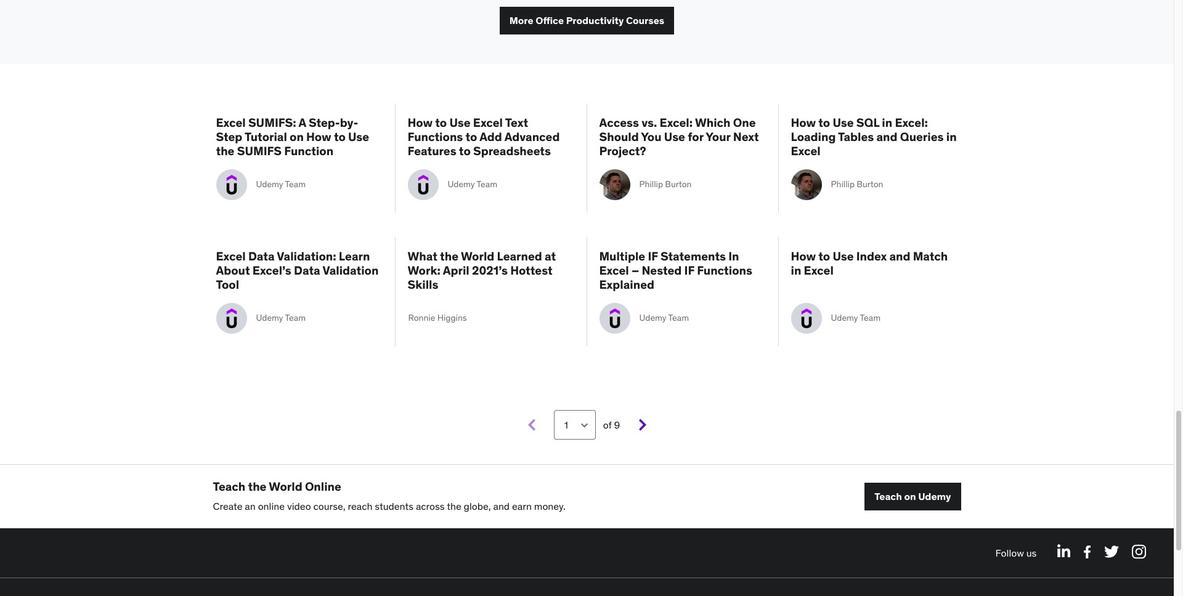 Task type: vqa. For each thing, say whether or not it's contained in the screenshot.
9
yes



Task type: locate. For each thing, give the bounding box(es) containing it.
world inside teach the world online create an online video course, reach students across the globe, and earn money.
[[269, 479, 302, 494]]

and right tables
[[877, 129, 897, 144]]

2 excel: from the left
[[895, 115, 928, 130]]

how inside how to use index and match in excel
[[791, 249, 816, 264]]

0 vertical spatial functions
[[408, 129, 463, 144]]

1 horizontal spatial teach
[[875, 490, 902, 503]]

1 phillip burton from the left
[[639, 179, 692, 190]]

follow us
[[995, 547, 1037, 559]]

one
[[733, 115, 756, 130]]

courses
[[626, 14, 664, 26]]

1 horizontal spatial burton
[[857, 179, 883, 190]]

use left for
[[664, 129, 685, 144]]

burton down how to use sql in excel: loading tables and queries in excel
[[857, 179, 883, 190]]

excel left index
[[804, 263, 834, 278]]

phillip burton for project?
[[639, 179, 692, 190]]

2 vertical spatial and
[[493, 500, 510, 512]]

and inside teach the world online create an online video course, reach students across the globe, and earn money.
[[493, 500, 510, 512]]

to inside how to use index and match in excel
[[818, 249, 830, 264]]

phillip burton for excel
[[831, 179, 883, 190]]

skills
[[408, 277, 438, 292]]

if right –
[[648, 249, 658, 264]]

world for video
[[269, 479, 302, 494]]

the right what
[[440, 249, 458, 264]]

teach for the
[[213, 479, 245, 494]]

use inside how to use excel text functions to add advanced features to spreadsheets
[[449, 115, 470, 130]]

excel data validation: learn about excel's data validation tool
[[216, 249, 379, 292]]

udemy
[[256, 179, 283, 190], [448, 179, 475, 190], [256, 313, 283, 324], [639, 313, 666, 324], [831, 313, 858, 324], [918, 490, 951, 503]]

udemy team down how to use excel text functions to add advanced features to spreadsheets
[[448, 179, 497, 190]]

excel: right the sql
[[895, 115, 928, 130]]

how for how to use index and match in excel
[[791, 249, 816, 264]]

us
[[1026, 547, 1037, 559]]

udemy for in
[[831, 313, 858, 324]]

data
[[248, 249, 275, 264], [294, 263, 320, 278]]

burton down access vs. excel: which one should you use for your next project?
[[665, 179, 692, 190]]

team
[[285, 179, 306, 190], [477, 179, 497, 190], [285, 313, 306, 324], [668, 313, 689, 324], [860, 313, 881, 324]]

burton
[[665, 179, 692, 190], [857, 179, 883, 190]]

excel up sumifs
[[216, 115, 246, 130]]

2 phillip from the left
[[831, 179, 855, 190]]

tutorial
[[245, 129, 287, 144]]

and left 'earn' on the left of the page
[[493, 500, 510, 512]]

how to use excel text functions to add advanced features to spreadsheets
[[408, 115, 560, 158]]

udemy for tutorial
[[256, 179, 283, 190]]

the
[[216, 143, 234, 158], [440, 249, 458, 264], [248, 479, 266, 494], [447, 500, 461, 512]]

team for how
[[285, 179, 306, 190]]

1 phillip from the left
[[639, 179, 663, 190]]

udemy team down excel's
[[256, 313, 306, 324]]

0 vertical spatial and
[[877, 129, 897, 144]]

0 vertical spatial world
[[461, 249, 494, 264]]

use
[[449, 115, 470, 130], [833, 115, 854, 130], [348, 129, 369, 144], [664, 129, 685, 144], [833, 249, 854, 264]]

1 horizontal spatial functions
[[697, 263, 752, 278]]

world left learned at the left top of the page
[[461, 249, 494, 264]]

text
[[505, 115, 528, 130]]

phillip for project?
[[639, 179, 663, 190]]

1 vertical spatial and
[[889, 249, 910, 264]]

loading
[[791, 129, 836, 144]]

functions inside how to use excel text functions to add advanced features to spreadsheets
[[408, 129, 463, 144]]

udemy team for tool
[[256, 313, 306, 324]]

teach inside teach the world online create an online video course, reach students across the globe, and earn money.
[[213, 479, 245, 494]]

world for 2021's
[[461, 249, 494, 264]]

excel inside 'excel sumifs: a step-by- step tutorial on how to use the sumifs function'
[[216, 115, 246, 130]]

1 vertical spatial world
[[269, 479, 302, 494]]

2 phillip burton from the left
[[831, 179, 883, 190]]

if
[[648, 249, 658, 264], [684, 263, 694, 278]]

team down the "function"
[[285, 179, 306, 190]]

reach
[[348, 500, 372, 512]]

team down the multiple if statements in excel – nested if functions explained
[[668, 313, 689, 324]]

excel left –
[[599, 263, 629, 278]]

access vs. excel: which one should you use for your next project?
[[599, 115, 759, 158]]

teach for on
[[875, 490, 902, 503]]

1 excel: from the left
[[660, 115, 693, 130]]

world inside what the world learned at work: april 2021's hottest skills
[[461, 249, 494, 264]]

1 horizontal spatial in
[[882, 115, 892, 130]]

online
[[258, 500, 285, 512]]

what the world learned at work: april 2021's hottest skills link
[[408, 249, 574, 292]]

how for how to use excel text functions to add advanced features to spreadsheets
[[408, 115, 433, 130]]

phillip burton
[[639, 179, 692, 190], [831, 179, 883, 190]]

advanced
[[504, 129, 560, 144]]

world
[[461, 249, 494, 264], [269, 479, 302, 494]]

use inside 'excel sumifs: a step-by- step tutorial on how to use the sumifs function'
[[348, 129, 369, 144]]

excel: right vs.
[[660, 115, 693, 130]]

0 horizontal spatial burton
[[665, 179, 692, 190]]

how for how to use sql in excel: loading tables and queries in excel
[[791, 115, 816, 130]]

excel
[[216, 115, 246, 130], [473, 115, 503, 130], [791, 143, 821, 158], [216, 249, 246, 264], [599, 263, 629, 278], [804, 263, 834, 278]]

0 horizontal spatial excel:
[[660, 115, 693, 130]]

0 vertical spatial on
[[290, 129, 304, 144]]

excel left text
[[473, 115, 503, 130]]

1 vertical spatial functions
[[697, 263, 752, 278]]

excel data validation: learn about excel's data validation tool link
[[216, 249, 382, 292]]

if right nested
[[684, 263, 694, 278]]

phillip down the project?
[[639, 179, 663, 190]]

ronnie higgins
[[408, 313, 467, 324]]

0 horizontal spatial functions
[[408, 129, 463, 144]]

0 horizontal spatial on
[[290, 129, 304, 144]]

ronnie
[[408, 313, 435, 324]]

an
[[245, 500, 256, 512]]

1 horizontal spatial world
[[461, 249, 494, 264]]

excel inside how to use sql in excel: loading tables and queries in excel
[[791, 143, 821, 158]]

use left the sql
[[833, 115, 854, 130]]

udemy team
[[256, 179, 306, 190], [448, 179, 497, 190], [256, 313, 306, 324], [639, 313, 689, 324], [831, 313, 881, 324]]

2021's
[[472, 263, 508, 278]]

phillip burton down access vs. excel: which one should you use for your next project?
[[639, 179, 692, 190]]

spreadsheets
[[473, 143, 551, 158]]

phillip burton down tables
[[831, 179, 883, 190]]

the left sumifs
[[216, 143, 234, 158]]

how
[[408, 115, 433, 130], [791, 115, 816, 130], [306, 129, 331, 144], [791, 249, 816, 264]]

0 horizontal spatial world
[[269, 479, 302, 494]]

0 horizontal spatial phillip
[[639, 179, 663, 190]]

1 horizontal spatial excel:
[[895, 115, 928, 130]]

udemy team down nested
[[639, 313, 689, 324]]

0 horizontal spatial teach
[[213, 479, 245, 494]]

0 horizontal spatial phillip burton
[[639, 179, 692, 190]]

phillip down tables
[[831, 179, 855, 190]]

more
[[509, 14, 533, 26]]

team down "spreadsheets"
[[477, 179, 497, 190]]

to inside 'excel sumifs: a step-by- step tutorial on how to use the sumifs function'
[[334, 129, 346, 144]]

0 horizontal spatial in
[[791, 263, 801, 278]]

excel: inside access vs. excel: which one should you use for your next project?
[[660, 115, 693, 130]]

functions inside the multiple if statements in excel – nested if functions explained
[[697, 263, 752, 278]]

at
[[545, 249, 556, 264]]

team down the "excel data validation: learn about excel's data validation tool"
[[285, 313, 306, 324]]

learn
[[339, 249, 370, 264]]

use inside how to use sql in excel: loading tables and queries in excel
[[833, 115, 854, 130]]

excel up tool
[[216, 249, 246, 264]]

udemy team for how
[[256, 179, 306, 190]]

udemy team down sumifs
[[256, 179, 306, 190]]

teach inside teach on udemy link
[[875, 490, 902, 503]]

what
[[408, 249, 437, 264]]

1 horizontal spatial phillip burton
[[831, 179, 883, 190]]

higgins
[[437, 313, 467, 324]]

1 horizontal spatial phillip
[[831, 179, 855, 190]]

udemy team for advanced
[[448, 179, 497, 190]]

on inside teach on udemy link
[[904, 490, 916, 503]]

students
[[375, 500, 413, 512]]

on
[[290, 129, 304, 144], [904, 490, 916, 503]]

use left index
[[833, 249, 854, 264]]

phillip
[[639, 179, 663, 190], [831, 179, 855, 190]]

the inside what the world learned at work: april 2021's hottest skills
[[440, 249, 458, 264]]

the up an
[[248, 479, 266, 494]]

project?
[[599, 143, 646, 158]]

excel left tables
[[791, 143, 821, 158]]

and
[[877, 129, 897, 144], [889, 249, 910, 264], [493, 500, 510, 512]]

teach on udemy
[[875, 490, 951, 503]]

1 vertical spatial on
[[904, 490, 916, 503]]

1 horizontal spatial on
[[904, 490, 916, 503]]

use inside how to use index and match in excel
[[833, 249, 854, 264]]

in
[[882, 115, 892, 130], [946, 129, 957, 144], [791, 263, 801, 278]]

excel:
[[660, 115, 693, 130], [895, 115, 928, 130]]

features
[[408, 143, 456, 158]]

how inside how to use excel text functions to add advanced features to spreadsheets
[[408, 115, 433, 130]]

excel sumifs: a step-by- step tutorial on how to use the sumifs function
[[216, 115, 369, 158]]

add
[[480, 129, 502, 144]]

a
[[299, 115, 306, 130]]

2 burton from the left
[[857, 179, 883, 190]]

to
[[435, 115, 447, 130], [818, 115, 830, 130], [334, 129, 346, 144], [466, 129, 477, 144], [459, 143, 471, 158], [818, 249, 830, 264]]

functions
[[408, 129, 463, 144], [697, 263, 752, 278]]

step-
[[309, 115, 340, 130]]

udemy for to
[[448, 179, 475, 190]]

how inside how to use sql in excel: loading tables and queries in excel
[[791, 115, 816, 130]]

1 burton from the left
[[665, 179, 692, 190]]

use left add
[[449, 115, 470, 130]]

and right index
[[889, 249, 910, 264]]

teach
[[213, 479, 245, 494], [875, 490, 902, 503]]

world up video
[[269, 479, 302, 494]]

use right step-
[[348, 129, 369, 144]]

nested
[[642, 263, 682, 278]]

2 horizontal spatial in
[[946, 129, 957, 144]]

about
[[216, 263, 250, 278]]



Task type: describe. For each thing, give the bounding box(es) containing it.
which
[[695, 115, 731, 130]]

udemy for nested
[[639, 313, 666, 324]]

office
[[536, 14, 564, 26]]

april
[[443, 263, 469, 278]]

index
[[856, 249, 887, 264]]

phillip for excel
[[831, 179, 855, 190]]

multiple if statements in excel – nested if functions explained link
[[599, 249, 766, 292]]

udemy team down how to use index and match in excel link
[[831, 313, 881, 324]]

excel's
[[253, 263, 291, 278]]

excel inside how to use excel text functions to add advanced features to spreadsheets
[[473, 115, 503, 130]]

and inside how to use sql in excel: loading tables and queries in excel
[[877, 129, 897, 144]]

excel sumifs: a step-by- step tutorial on how to use the sumifs function link
[[216, 115, 382, 158]]

course,
[[313, 500, 345, 512]]

tool
[[216, 277, 239, 292]]

in inside how to use index and match in excel
[[791, 263, 801, 278]]

burton for use
[[665, 179, 692, 190]]

more office productivity courses
[[509, 14, 664, 26]]

follow
[[995, 547, 1024, 559]]

create
[[213, 500, 242, 512]]

learned
[[497, 249, 542, 264]]

team for advanced
[[477, 179, 497, 190]]

money.
[[534, 500, 566, 512]]

to inside how to use sql in excel: loading tables and queries in excel
[[818, 115, 830, 130]]

–
[[632, 263, 639, 278]]

you
[[641, 129, 662, 144]]

1 horizontal spatial if
[[684, 263, 694, 278]]

use for to
[[449, 115, 470, 130]]

access
[[599, 115, 639, 130]]

team down how to use index and match in excel link
[[860, 313, 881, 324]]

team for functions
[[668, 313, 689, 324]]

udemy for data
[[256, 313, 283, 324]]

how to use excel text functions to add advanced features to spreadsheets link
[[408, 115, 574, 158]]

for
[[688, 129, 703, 144]]

excel inside the "excel data validation: learn about excel's data validation tool"
[[216, 249, 246, 264]]

sql
[[856, 115, 879, 130]]

previous icon image
[[526, 418, 537, 432]]

video
[[287, 500, 311, 512]]

how inside 'excel sumifs: a step-by- step tutorial on how to use the sumifs function'
[[306, 129, 331, 144]]

your
[[706, 129, 731, 144]]

in
[[728, 249, 739, 264]]

access vs. excel: which one should you use for your next project? link
[[599, 115, 766, 158]]

excel inside the multiple if statements in excel – nested if functions explained
[[599, 263, 629, 278]]

burton for tables
[[857, 179, 883, 190]]

of
[[603, 419, 612, 431]]

1 horizontal spatial data
[[294, 263, 320, 278]]

should
[[599, 129, 639, 144]]

step
[[216, 129, 242, 144]]

how to use index and match in excel
[[791, 249, 948, 278]]

team for tool
[[285, 313, 306, 324]]

of 9
[[601, 419, 620, 431]]

and inside how to use index and match in excel
[[889, 249, 910, 264]]

how to use sql in excel: loading tables and queries in excel link
[[791, 115, 958, 158]]

next icon image
[[637, 418, 648, 432]]

0 horizontal spatial data
[[248, 249, 275, 264]]

use for in
[[833, 249, 854, 264]]

how to use sql in excel: loading tables and queries in excel
[[791, 115, 957, 158]]

sumifs
[[237, 143, 282, 158]]

more office productivity courses link
[[500, 7, 674, 34]]

0 horizontal spatial if
[[648, 249, 658, 264]]

globe,
[[464, 500, 491, 512]]

function
[[284, 143, 333, 158]]

earn
[[512, 500, 532, 512]]

sumifs:
[[248, 115, 296, 130]]

teach on udemy link
[[865, 483, 961, 511]]

multiple if statements in excel – nested if functions explained
[[599, 249, 752, 292]]

on inside 'excel sumifs: a step-by- step tutorial on how to use the sumifs function'
[[290, 129, 304, 144]]

udemy team for functions
[[639, 313, 689, 324]]

multiple
[[599, 249, 645, 264]]

statements
[[661, 249, 726, 264]]

vs.
[[642, 115, 657, 130]]

online
[[305, 479, 341, 494]]

validation
[[323, 263, 379, 278]]

tables
[[838, 129, 874, 144]]

work:
[[408, 263, 441, 278]]

the inside 'excel sumifs: a step-by- step tutorial on how to use the sumifs function'
[[216, 143, 234, 158]]

what the world learned at work: april 2021's hottest skills
[[408, 249, 556, 292]]

queries
[[900, 129, 944, 144]]

how to use index and match in excel link
[[791, 249, 958, 291]]

hottest
[[510, 263, 552, 278]]

use inside access vs. excel: which one should you use for your next project?
[[664, 129, 685, 144]]

excel inside how to use index and match in excel
[[804, 263, 834, 278]]

teach the world online create an online video course, reach students across the globe, and earn money.
[[213, 479, 566, 512]]

explained
[[599, 277, 654, 292]]

across
[[416, 500, 445, 512]]

9
[[614, 419, 620, 431]]

use for loading
[[833, 115, 854, 130]]

match
[[913, 249, 948, 264]]

next
[[733, 129, 759, 144]]

the left globe,
[[447, 500, 461, 512]]

by-
[[340, 115, 358, 130]]

productivity
[[566, 14, 624, 26]]

excel: inside how to use sql in excel: loading tables and queries in excel
[[895, 115, 928, 130]]

validation:
[[277, 249, 336, 264]]



